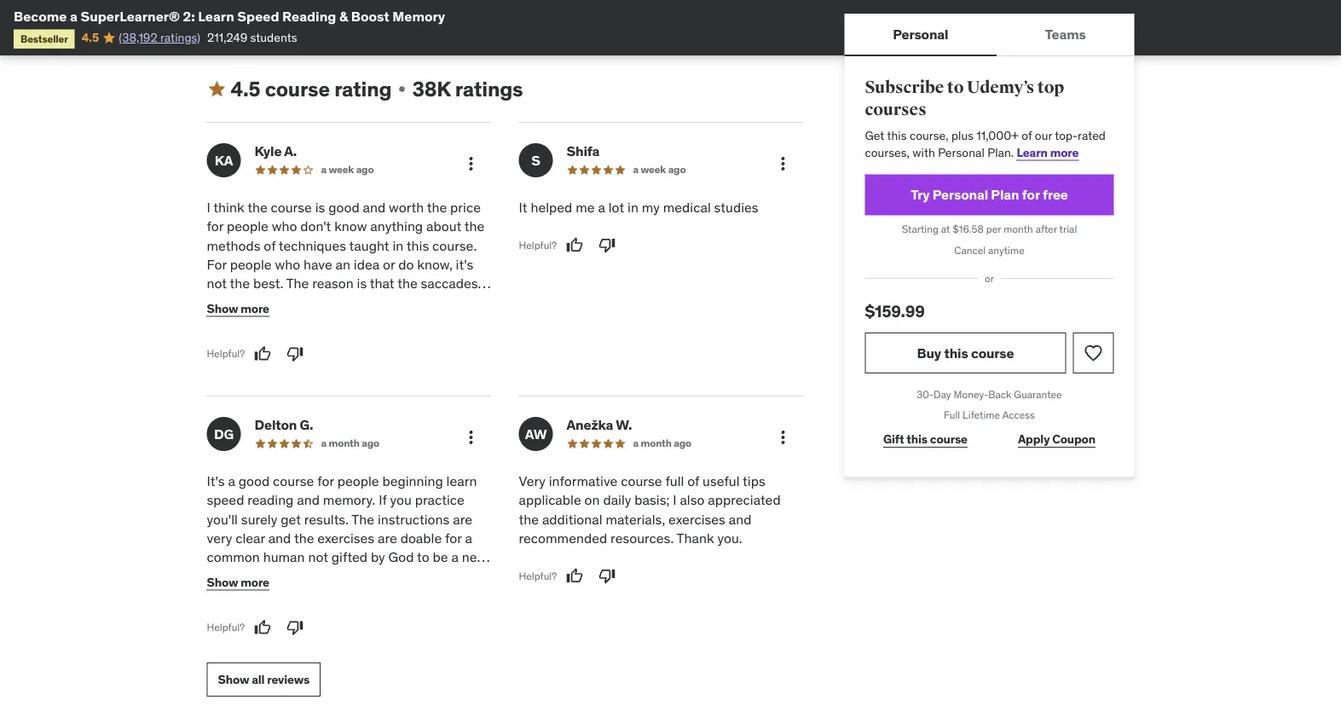 Task type: locate. For each thing, give the bounding box(es) containing it.
surely
[[241, 510, 277, 528]]

don't
[[300, 218, 331, 235]]

ago up the "full"
[[674, 437, 692, 450]]

2 horizontal spatial is
[[357, 275, 367, 292]]

of right methods
[[264, 237, 276, 254]]

a up 'it helped me a lot in my medical studies'
[[633, 163, 639, 176]]

some
[[440, 587, 473, 604]]

helpful? left mark review by anežka w. as helpful image
[[519, 570, 557, 583]]

the down memory.
[[352, 510, 374, 528]]

the inside i think the course is good and worth the price for people who don't know anything about the methods of techniques taught in this course. for people who have an idea or do know, it's not the best. the reason is that the saccades part is not as in-depth as it should be, especially since it's the core technique to help improve your reading to a speed reader
[[286, 275, 309, 292]]

3 show more from the top
[[207, 575, 269, 590]]

tab list containing personal
[[845, 14, 1135, 56]]

ago for kyle a.
[[356, 163, 374, 176]]

0 vertical spatial speed
[[364, 332, 401, 350]]

1 horizontal spatial good
[[329, 198, 360, 216]]

a month ago up the "full"
[[633, 437, 692, 450]]

tab list
[[845, 14, 1135, 56]]

me
[[576, 198, 595, 216]]

a month ago for g.
[[321, 437, 380, 450]]

show more
[[207, 18, 269, 33], [207, 301, 269, 316], [207, 575, 269, 590]]

it left "would" at the bottom left of the page
[[347, 625, 355, 642]]

course inside gift this course link
[[930, 432, 968, 447]]

helpful? left 'mark review by shifa as helpful' image
[[519, 238, 557, 252]]

personal inside "button"
[[893, 25, 949, 43]]

is up don't
[[315, 198, 325, 216]]

of left our
[[1022, 128, 1032, 143]]

more down best.
[[241, 301, 269, 316]]

month for very informative course full of useful tips applicable on daily basis; i also appreciated the additional materials, exercises and recommended resources. thank you.
[[641, 437, 672, 450]]

month up anytime
[[1004, 223, 1034, 236]]

0 horizontal spatial as
[[272, 294, 285, 311]]

2 vertical spatial is
[[235, 294, 245, 311]]

1 vertical spatial of
[[264, 237, 276, 254]]

techniques inside the it's a good course for people beginning learn speed reading and memory. if you practice you'll surely get results. the instructions are very clear and the exercises are doable for a common human not gifted by god to be a nerd since the birth, however imma give a 4.5 but not 5 because i felt like it was missing some techniques on how to not lose focus while speed reading, i guess it would be so important to know.
[[207, 606, 274, 623]]

this up courses,
[[887, 128, 907, 143]]

the down do
[[398, 275, 418, 292]]

ago for anežka w.
[[674, 437, 692, 450]]

0 horizontal spatial are
[[378, 529, 397, 547]]

1 vertical spatial the
[[352, 510, 374, 528]]

2 a week ago from the left
[[633, 163, 686, 176]]

reading up 'surely'
[[248, 491, 294, 509]]

reading right your
[[289, 332, 335, 350]]

udemy's
[[967, 77, 1035, 98]]

1 a month ago from the left
[[321, 437, 380, 450]]

course up basis;
[[621, 472, 662, 490]]

or left do
[[383, 256, 395, 273]]

additional actions for review by delton g. image
[[461, 427, 481, 448]]

0 vertical spatial it
[[362, 294, 370, 311]]

ago up medical
[[668, 163, 686, 176]]

0 horizontal spatial exercises
[[318, 529, 375, 547]]

money-
[[954, 388, 989, 401]]

know,
[[417, 256, 453, 273]]

1 vertical spatial it's
[[306, 313, 323, 330]]

learn down our
[[1017, 144, 1048, 160]]

should
[[373, 294, 414, 311]]

0 horizontal spatial be
[[398, 625, 413, 642]]

reading
[[289, 332, 335, 350], [248, 491, 294, 509]]

as up core
[[345, 294, 358, 311]]

in down 'anything'
[[393, 237, 404, 254]]

learn
[[198, 7, 234, 25], [1017, 144, 1048, 160]]

0 horizontal spatial in
[[393, 237, 404, 254]]

not left "5" in the bottom of the page
[[207, 587, 227, 604]]

very
[[207, 529, 232, 547]]

show up improve at the top left of page
[[207, 301, 238, 316]]

0 vertical spatial good
[[329, 198, 360, 216]]

&
[[339, 7, 348, 25]]

as left in-
[[272, 294, 285, 311]]

guarantee
[[1014, 388, 1062, 401]]

a week ago for kyle a.
[[321, 163, 374, 176]]

by
[[371, 549, 385, 566]]

ratings
[[455, 76, 523, 102]]

week up my
[[641, 163, 666, 176]]

helpful? down especially
[[207, 347, 245, 361]]

1 horizontal spatial since
[[270, 313, 302, 330]]

ago
[[356, 163, 374, 176], [668, 163, 686, 176], [362, 437, 380, 450], [674, 437, 692, 450]]

to
[[947, 77, 964, 98], [443, 313, 456, 330], [338, 332, 350, 350], [417, 549, 430, 566], [324, 606, 337, 623], [270, 644, 282, 662]]

1 vertical spatial show more button
[[207, 292, 269, 326]]

0 vertical spatial exercises
[[669, 510, 726, 528]]

personal inside 'get this course, plus 11,000+ of our top-rated courses, with personal plan.'
[[938, 144, 985, 160]]

how
[[296, 606, 321, 623]]

course up don't
[[271, 198, 312, 216]]

common
[[207, 549, 260, 566]]

1 vertical spatial on
[[278, 606, 293, 623]]

show
[[207, 18, 238, 33], [207, 301, 238, 316], [207, 575, 238, 590], [218, 672, 249, 687]]

2 vertical spatial show more
[[207, 575, 269, 590]]

good inside the it's a good course for people beginning learn speed reading and memory. if you practice you'll surely get results. the instructions are very clear and the exercises are doable for a common human not gifted by god to be a nerd since the birth, however imma give a 4.5 but not 5 because i felt like it was missing some techniques on how to not lose focus while speed reading, i guess it would be so important to know.
[[239, 472, 270, 490]]

is down the idea
[[357, 275, 367, 292]]

anything
[[370, 218, 423, 235]]

1 show more from the top
[[207, 18, 269, 33]]

11,000+
[[977, 128, 1019, 143]]

of inside i think the course is good and worth the price for people who don't know anything about the methods of techniques taught in this course. for people who have an idea or do know, it's not the best. the reason is that the saccades part is not as in-depth as it should be, especially since it's the core technique to help improve your reading to a speed reader
[[264, 237, 276, 254]]

course up get
[[273, 472, 314, 490]]

1 horizontal spatial a week ago
[[633, 163, 686, 176]]

because
[[241, 587, 293, 604]]

the
[[247, 198, 268, 216], [427, 198, 447, 216], [465, 218, 485, 235], [230, 275, 250, 292], [398, 275, 418, 292], [326, 313, 346, 330], [519, 510, 539, 528], [294, 529, 314, 547], [242, 568, 262, 585]]

since inside the it's a good course for people beginning learn speed reading and memory. if you practice you'll surely get results. the instructions are very clear and the exercises are doable for a common human not gifted by god to be a nerd since the birth, however imma give a 4.5 but not 5 because i felt like it was missing some techniques on how to not lose focus while speed reading, i guess it would be so important to know.
[[207, 568, 239, 585]]

0 vertical spatial the
[[286, 275, 309, 292]]

missing
[[389, 587, 437, 604]]

superlearner®
[[81, 7, 180, 25]]

ago up know
[[356, 163, 374, 176]]

1 vertical spatial speed
[[207, 491, 244, 509]]

the down "price"
[[465, 218, 485, 235]]

1 vertical spatial learn
[[1017, 144, 1048, 160]]

0 horizontal spatial a week ago
[[321, 163, 374, 176]]

be left so
[[398, 625, 413, 642]]

0 horizontal spatial month
[[329, 437, 360, 450]]

a right the become
[[70, 7, 78, 25]]

as
[[272, 294, 285, 311], [345, 294, 358, 311]]

back
[[989, 388, 1012, 401]]

it's a good course for people beginning learn speed reading and memory. if you practice you'll surely get results. the instructions are very clear and the exercises are doable for a common human not gifted by god to be a nerd since the birth, however imma give a 4.5 but not 5 because i felt like it was missing some techniques on how to not lose focus while speed reading, i guess it would be so important to know.
[[207, 472, 490, 662]]

exercises inside very informative course full of useful tips applicable on daily basis; i also appreciated the additional materials, exercises and recommended resources. thank you.
[[669, 510, 726, 528]]

an
[[336, 256, 350, 273]]

30-
[[917, 388, 934, 401]]

our
[[1035, 128, 1053, 143]]

0 horizontal spatial the
[[286, 275, 309, 292]]

i inside i think the course is good and worth the price for people who don't know anything about the methods of techniques taught in this course. for people who have an idea or do know, it's not the best. the reason is that the saccades part is not as in-depth as it should be, especially since it's the core technique to help improve your reading to a speed reader
[[207, 198, 210, 216]]

since inside i think the course is good and worth the price for people who don't know anything about the methods of techniques taught in this course. for people who have an idea or do know, it's not the best. the reason is that the saccades part is not as in-depth as it should be, especially since it's the core technique to help improve your reading to a speed reader
[[270, 313, 302, 330]]

2 vertical spatial people
[[337, 472, 379, 490]]

i think the course is good and worth the price for people who don't know anything about the methods of techniques taught in this course. for people who have an idea or do know, it's not the best. the reason is that the saccades part is not as in-depth as it should be, especially since it's the core technique to help improve your reading to a speed reader
[[207, 198, 485, 350]]

1 horizontal spatial exercises
[[669, 510, 726, 528]]

apply coupon button
[[1000, 423, 1114, 457]]

exercises
[[669, 510, 726, 528], [318, 529, 375, 547]]

more for delton g. show more button
[[241, 575, 269, 590]]

try personal plan for free link
[[865, 174, 1114, 215]]

not down best.
[[248, 294, 268, 311]]

month up memory.
[[329, 437, 360, 450]]

reading inside the it's a good course for people beginning learn speed reading and memory. if you practice you'll surely get results. the instructions are very clear and the exercises are doable for a common human not gifted by god to be a nerd since the birth, however imma give a 4.5 but not 5 because i felt like it was missing some techniques on how to not lose focus while speed reading, i guess it would be so important to know.
[[248, 491, 294, 509]]

in inside i think the course is good and worth the price for people who don't know anything about the methods of techniques taught in this course. for people who have an idea or do know, it's not the best. the reason is that the saccades part is not as in-depth as it should be, especially since it's the core technique to help improve your reading to a speed reader
[[393, 237, 404, 254]]

2 vertical spatial show more button
[[207, 566, 269, 600]]

this for buy this course
[[944, 344, 968, 361]]

4.5 right medium 'image'
[[231, 76, 261, 102]]

part
[[207, 294, 232, 311]]

0 horizontal spatial since
[[207, 568, 239, 585]]

people up methods
[[227, 218, 269, 235]]

1 vertical spatial personal
[[938, 144, 985, 160]]

gift this course
[[884, 432, 968, 447]]

1 horizontal spatial 4.5
[[231, 76, 261, 102]]

2 horizontal spatial of
[[1022, 128, 1032, 143]]

or inside i think the course is good and worth the price for people who don't know anything about the methods of techniques taught in this course. for people who have an idea or do know, it's not the best. the reason is that the saccades part is not as in-depth as it should be, especially since it's the core technique to help improve your reading to a speed reader
[[383, 256, 395, 273]]

anežka w.
[[567, 416, 632, 434]]

month inside starting at $16.58 per month after trial cancel anytime
[[1004, 223, 1034, 236]]

of
[[1022, 128, 1032, 143], [264, 237, 276, 254], [688, 472, 699, 490]]

mark review by anežka w. as helpful image
[[566, 568, 583, 585]]

0 vertical spatial since
[[270, 313, 302, 330]]

full
[[944, 409, 960, 422]]

for down think
[[207, 218, 224, 235]]

a up don't
[[321, 163, 327, 176]]

show all reviews
[[218, 672, 310, 687]]

0 vertical spatial in
[[628, 198, 639, 216]]

1 horizontal spatial techniques
[[279, 237, 346, 254]]

1 vertical spatial in
[[393, 237, 404, 254]]

personal up $16.58 at the top
[[933, 186, 988, 203]]

2 as from the left
[[345, 294, 358, 311]]

0 vertical spatial 4.5
[[82, 30, 99, 45]]

0 horizontal spatial is
[[235, 294, 245, 311]]

a down core
[[354, 332, 361, 350]]

0 horizontal spatial learn
[[198, 7, 234, 25]]

0 vertical spatial show more button
[[207, 9, 286, 43]]

god
[[389, 549, 414, 566]]

a inside i think the course is good and worth the price for people who don't know anything about the methods of techniques taught in this course. for people who have an idea or do know, it's not the best. the reason is that the saccades part is not as in-depth as it should be, especially since it's the core technique to help improve your reading to a speed reader
[[354, 332, 361, 350]]

1 a week ago from the left
[[321, 163, 374, 176]]

or down anytime
[[985, 272, 994, 285]]

week
[[329, 163, 354, 176], [641, 163, 666, 176]]

1 horizontal spatial the
[[352, 510, 374, 528]]

would
[[358, 625, 395, 642]]

show more button
[[207, 9, 286, 43], [207, 292, 269, 326], [207, 566, 269, 600]]

that
[[370, 275, 395, 292]]

a left nerd
[[452, 549, 459, 566]]

get
[[281, 510, 301, 528]]

on inside the it's a good course for people beginning learn speed reading and memory. if you practice you'll surely get results. the instructions are very clear and the exercises are doable for a common human not gifted by god to be a nerd since the birth, however imma give a 4.5 but not 5 because i felt like it was missing some techniques on how to not lose focus while speed reading, i guess it would be so important to know.
[[278, 606, 293, 623]]

additional
[[542, 510, 603, 528]]

4.5 inside the it's a good course for people beginning learn speed reading and memory. if you practice you'll surely get results. the instructions are very clear and the exercises are doable for a common human not gifted by god to be a nerd since the birth, however imma give a 4.5 but not 5 because i felt like it was missing some techniques on how to not lose focus while speed reading, i guess it would be so important to know.
[[431, 568, 450, 585]]

1 horizontal spatial a month ago
[[633, 437, 692, 450]]

month for it's a good course for people beginning learn speed reading and memory. if you practice you'll surely get results. the instructions are very clear and the exercises are doable for a common human not gifted by god to be a nerd since the birth, however imma give a 4.5 but not 5 because i felt like it was missing some techniques on how to not lose focus while speed reading, i guess it would be so important to know.
[[329, 437, 360, 450]]

i left also
[[673, 491, 677, 509]]

0 vertical spatial who
[[272, 218, 297, 235]]

ratings)
[[160, 30, 200, 45]]

ago for shifa
[[668, 163, 686, 176]]

2 vertical spatial personal
[[933, 186, 988, 203]]

1 horizontal spatial week
[[641, 163, 666, 176]]

2 week from the left
[[641, 163, 666, 176]]

0 horizontal spatial good
[[239, 472, 270, 490]]

0 vertical spatial techniques
[[279, 237, 346, 254]]

2 horizontal spatial month
[[1004, 223, 1034, 236]]

personal down plus
[[938, 144, 985, 160]]

are down practice
[[453, 510, 472, 528]]

1 vertical spatial is
[[357, 275, 367, 292]]

a week ago up know
[[321, 163, 374, 176]]

1 vertical spatial it
[[351, 587, 359, 604]]

so
[[417, 625, 431, 642]]

0 vertical spatial it's
[[456, 256, 474, 273]]

2 show more from the top
[[207, 301, 269, 316]]

beginning
[[382, 472, 443, 490]]

1 horizontal spatial month
[[641, 437, 672, 450]]

show more for delton g.
[[207, 575, 269, 590]]

free
[[1043, 186, 1068, 203]]

0 vertical spatial be
[[433, 549, 448, 566]]

helpful? up important
[[207, 621, 245, 634]]

people down methods
[[230, 256, 272, 273]]

personal button
[[845, 14, 997, 55]]

people up memory.
[[337, 472, 379, 490]]

felt
[[303, 587, 323, 604]]

1 horizontal spatial is
[[315, 198, 325, 216]]

to inside subscribe to udemy's top courses
[[947, 77, 964, 98]]

0 horizontal spatial or
[[383, 256, 395, 273]]

top
[[1038, 77, 1065, 98]]

courses
[[865, 99, 927, 120]]

0 horizontal spatial a month ago
[[321, 437, 380, 450]]

ago up if
[[362, 437, 380, 450]]

1 horizontal spatial be
[[433, 549, 448, 566]]

1 vertical spatial exercises
[[318, 529, 375, 547]]

a right "give"
[[420, 568, 428, 585]]

0 vertical spatial personal
[[893, 25, 949, 43]]

worth
[[389, 198, 424, 216]]

applicable
[[519, 491, 581, 509]]

0 horizontal spatial techniques
[[207, 606, 274, 623]]

0 horizontal spatial on
[[278, 606, 293, 623]]

0 vertical spatial reading
[[289, 332, 335, 350]]

plus
[[952, 128, 974, 143]]

0 vertical spatial is
[[315, 198, 325, 216]]

g.
[[300, 416, 313, 434]]

who left don't
[[272, 218, 297, 235]]

taught
[[349, 237, 389, 254]]

good right "it's"
[[239, 472, 270, 490]]

of right the "full"
[[688, 472, 699, 490]]

0 horizontal spatial 4.5
[[82, 30, 99, 45]]

1 horizontal spatial of
[[688, 472, 699, 490]]

2 a month ago from the left
[[633, 437, 692, 450]]

0 vertical spatial show more
[[207, 18, 269, 33]]

1 vertical spatial since
[[207, 568, 239, 585]]

0 horizontal spatial week
[[329, 163, 354, 176]]

the down applicable
[[519, 510, 539, 528]]

0 vertical spatial of
[[1022, 128, 1032, 143]]

i left think
[[207, 198, 210, 216]]

access
[[1003, 409, 1035, 422]]

a week ago up my
[[633, 163, 686, 176]]

additional actions for review by kyle a. image
[[461, 154, 481, 174]]

subscribe to udemy's top courses
[[865, 77, 1065, 120]]

2 show more button from the top
[[207, 292, 269, 326]]

0 horizontal spatial of
[[264, 237, 276, 254]]

i up know. in the left bottom of the page
[[300, 625, 304, 642]]

1 horizontal spatial or
[[985, 272, 994, 285]]

memory.
[[323, 491, 376, 509]]

people
[[227, 218, 269, 235], [230, 256, 272, 273], [337, 472, 379, 490]]

month
[[1004, 223, 1034, 236], [329, 437, 360, 450], [641, 437, 672, 450]]

do
[[398, 256, 414, 273]]

you
[[390, 491, 412, 509]]

to down "reading,"
[[270, 644, 282, 662]]

0 vertical spatial on
[[585, 491, 600, 509]]

1 horizontal spatial on
[[585, 491, 600, 509]]

speed inside i think the course is good and worth the price for people who don't know anything about the methods of techniques taught in this course. for people who have an idea or do know, it's not the best. the reason is that the saccades part is not as in-depth as it should be, especially since it's the core technique to help improve your reading to a speed reader
[[364, 332, 401, 350]]

techniques down don't
[[279, 237, 346, 254]]

1 vertical spatial techniques
[[207, 606, 274, 623]]

1 horizontal spatial are
[[453, 510, 472, 528]]

delton g.
[[255, 416, 313, 434]]

after
[[1036, 223, 1057, 236]]

very
[[519, 472, 546, 490]]

of inside 'get this course, plus 11,000+ of our top-rated courses, with personal plan.'
[[1022, 128, 1032, 143]]

2 vertical spatial 4.5
[[431, 568, 450, 585]]

a month ago for w.
[[633, 437, 692, 450]]

this inside 'get this course, plus 11,000+ of our top-rated courses, with personal plan.'
[[887, 128, 907, 143]]

this right gift on the right bottom of the page
[[907, 432, 928, 447]]

and down 'appreciated'
[[729, 510, 752, 528]]

teams
[[1045, 25, 1086, 43]]

this inside i think the course is good and worth the price for people who don't know anything about the methods of techniques taught in this course. for people who have an idea or do know, it's not the best. the reason is that the saccades part is not as in-depth as it should be, especially since it's the core technique to help improve your reading to a speed reader
[[407, 237, 429, 254]]

medium image
[[207, 79, 227, 100]]

4.5 down "superlearner®"
[[82, 30, 99, 45]]

more left xsmall image
[[241, 18, 269, 33]]

on up "reading,"
[[278, 606, 293, 623]]

helpful?
[[519, 238, 557, 252], [207, 347, 245, 361], [519, 570, 557, 583], [207, 621, 245, 634]]

techniques down "5" in the bottom of the page
[[207, 606, 274, 623]]

exercises inside the it's a good course for people beginning learn speed reading and memory. if you practice you'll surely get results. the instructions are very clear and the exercises are doable for a common human not gifted by god to be a nerd since the birth, however imma give a 4.5 but not 5 because i felt like it was missing some techniques on how to not lose focus while speed reading, i guess it would be so important to know.
[[318, 529, 375, 547]]

exercises up thank
[[669, 510, 726, 528]]

2 vertical spatial of
[[688, 472, 699, 490]]

more right "5" in the bottom of the page
[[241, 575, 269, 590]]

1 horizontal spatial as
[[345, 294, 358, 311]]

in right lot
[[628, 198, 639, 216]]

who up best.
[[275, 256, 300, 273]]

1 vertical spatial show more
[[207, 301, 269, 316]]

if
[[379, 491, 387, 509]]

it's down depth
[[306, 313, 323, 330]]

1 vertical spatial reading
[[248, 491, 294, 509]]

3 show more button from the top
[[207, 566, 269, 600]]

was
[[362, 587, 386, 604]]

get this course, plus 11,000+ of our top-rated courses, with personal plan.
[[865, 128, 1106, 160]]

to left the udemy's
[[947, 77, 964, 98]]

reader
[[405, 332, 444, 350]]

it's down the course.
[[456, 256, 474, 273]]

mark review by shifa as unhelpful image
[[599, 237, 616, 254]]

1 vertical spatial good
[[239, 472, 270, 490]]

gift
[[884, 432, 904, 447]]

this inside button
[[944, 344, 968, 361]]

this up do
[[407, 237, 429, 254]]

show right 2:
[[207, 18, 238, 33]]

appreciated
[[708, 491, 781, 509]]

speed down core
[[364, 332, 401, 350]]

it inside i think the course is good and worth the price for people who don't know anything about the methods of techniques taught in this course. for people who have an idea or do know, it's not the best. the reason is that the saccades part is not as in-depth as it should be, especially since it's the core technique to help improve your reading to a speed reader
[[362, 294, 370, 311]]

2 horizontal spatial 4.5
[[431, 568, 450, 585]]

the down depth
[[326, 313, 346, 330]]

1 vertical spatial 4.5
[[231, 76, 261, 102]]

1 week from the left
[[329, 163, 354, 176]]



Task type: describe. For each thing, give the bounding box(es) containing it.
the up because
[[242, 568, 262, 585]]

per
[[987, 223, 1001, 236]]

the up about
[[427, 198, 447, 216]]

the right think
[[247, 198, 268, 216]]

give
[[392, 568, 417, 585]]

trial
[[1060, 223, 1077, 236]]

human
[[263, 549, 305, 566]]

your
[[259, 332, 285, 350]]

all
[[252, 672, 265, 687]]

2 vertical spatial speed
[[207, 625, 244, 642]]

reading inside i think the course is good and worth the price for people who don't know anything about the methods of techniques taught in this course. for people who have an idea or do know, it's not the best. the reason is that the saccades part is not as in-depth as it should be, especially since it's the core technique to help improve your reading to a speed reader
[[289, 332, 335, 350]]

the up part
[[230, 275, 250, 292]]

1 vertical spatial are
[[378, 529, 397, 547]]

for right doable
[[445, 529, 462, 547]]

become
[[14, 7, 67, 25]]

instructions
[[378, 510, 450, 528]]

daily
[[603, 491, 631, 509]]

show more button for kyle a.
[[207, 292, 269, 326]]

a week ago for shifa
[[633, 163, 686, 176]]

reading
[[282, 7, 336, 25]]

course inside "buy this course" button
[[971, 344, 1014, 361]]

students
[[250, 30, 297, 45]]

methods
[[207, 237, 261, 254]]

1 horizontal spatial learn
[[1017, 144, 1048, 160]]

not down for
[[207, 275, 227, 292]]

211,249 students
[[207, 30, 297, 45]]

course.
[[432, 237, 477, 254]]

for
[[207, 256, 227, 273]]

in-
[[289, 294, 305, 311]]

mark review by anežka w. as unhelpful image
[[599, 568, 616, 585]]

1 horizontal spatial it's
[[456, 256, 474, 273]]

0 vertical spatial people
[[227, 218, 269, 235]]

practice
[[415, 491, 465, 509]]

learn more link
[[1017, 144, 1079, 160]]

shifa
[[567, 143, 600, 160]]

ago for delton g.
[[362, 437, 380, 450]]

1 show more button from the top
[[207, 9, 286, 43]]

helpful? for mark review by anežka w. as helpful image
[[519, 570, 557, 583]]

saccades
[[421, 275, 478, 292]]

delton
[[255, 416, 297, 434]]

focus
[[392, 606, 425, 623]]

1 vertical spatial who
[[275, 256, 300, 273]]

bestseller
[[20, 32, 68, 45]]

helpful? for mark review by delton g. as helpful image
[[207, 621, 245, 634]]

lot
[[609, 198, 624, 216]]

0 vertical spatial are
[[453, 510, 472, 528]]

it helped me a lot in my medical studies
[[519, 198, 759, 216]]

for inside i think the course is good and worth the price for people who don't know anything about the methods of techniques taught in this course. for people who have an idea or do know, it's not the best. the reason is that the saccades part is not as in-depth as it should be, especially since it's the core technique to help improve your reading to a speed reader
[[207, 218, 224, 235]]

a up nerd
[[465, 529, 472, 547]]

birth,
[[265, 568, 297, 585]]

mark review by shifa as helpful image
[[566, 237, 583, 254]]

4.5 for 4.5
[[82, 30, 99, 45]]

you.
[[718, 529, 742, 547]]

plan
[[991, 186, 1019, 203]]

a right "it's"
[[228, 472, 235, 490]]

idea
[[354, 256, 380, 273]]

results.
[[304, 510, 349, 528]]

helpful? for 'mark review by shifa as helpful' image
[[519, 238, 557, 252]]

full
[[666, 472, 684, 490]]

of inside very informative course full of useful tips applicable on daily basis; i also appreciated the additional materials, exercises and recommended resources. thank you.
[[688, 472, 699, 490]]

nerd
[[462, 549, 490, 566]]

not up however
[[308, 549, 328, 566]]

mark review by delton g. as helpful image
[[254, 619, 271, 636]]

xsmall image
[[395, 83, 409, 96]]

course inside very informative course full of useful tips applicable on daily basis; i also appreciated the additional materials, exercises and recommended resources. thank you.
[[621, 472, 662, 490]]

thank
[[677, 529, 714, 547]]

more down top- at top
[[1050, 144, 1079, 160]]

additional actions for review by anežka w. image
[[773, 427, 794, 448]]

memory
[[393, 7, 445, 25]]

studies
[[714, 198, 759, 216]]

course inside i think the course is good and worth the price for people who don't know anything about the methods of techniques taught in this course. for people who have an idea or do know, it's not the best. the reason is that the saccades part is not as in-depth as it should be, especially since it's the core technique to help improve your reading to a speed reader
[[271, 198, 312, 216]]

the inside very informative course full of useful tips applicable on daily basis; i also appreciated the additional materials, exercises and recommended resources. thank you.
[[519, 510, 539, 528]]

dg
[[214, 425, 234, 443]]

the inside the it's a good course for people beginning learn speed reading and memory. if you practice you'll surely get results. the instructions are very clear and the exercises are doable for a common human not gifted by god to be a nerd since the birth, however imma give a 4.5 but not 5 because i felt like it was missing some techniques on how to not lose focus while speed reading, i guess it would be so important to know.
[[352, 510, 374, 528]]

to down core
[[338, 332, 350, 350]]

improve
[[207, 332, 256, 350]]

helpful? for mark review by kyle a. as helpful image
[[207, 347, 245, 361]]

good inside i think the course is good and worth the price for people who don't know anything about the methods of techniques taught in this course. for people who have an idea or do know, it's not the best. the reason is that the saccades part is not as in-depth as it should be, especially since it's the core technique to help improve your reading to a speed reader
[[329, 198, 360, 216]]

211,249
[[207, 30, 248, 45]]

be,
[[417, 294, 436, 311]]

not down like
[[340, 606, 360, 623]]

week for kyle a.
[[329, 163, 354, 176]]

apply
[[1018, 432, 1050, 447]]

gift this course link
[[865, 423, 986, 457]]

week for shifa
[[641, 163, 666, 176]]

important
[[207, 644, 267, 662]]

show more for kyle a.
[[207, 301, 269, 316]]

a up basis;
[[633, 437, 639, 450]]

1 vertical spatial people
[[230, 256, 272, 273]]

and inside very informative course full of useful tips applicable on daily basis; i also appreciated the additional materials, exercises and recommended resources. thank you.
[[729, 510, 752, 528]]

additional actions for review by shifa image
[[773, 154, 794, 174]]

for left free
[[1022, 186, 1040, 203]]

show down the common
[[207, 575, 238, 590]]

and inside i think the course is good and worth the price for people who don't know anything about the methods of techniques taught in this course. for people who have an idea or do know, it's not the best. the reason is that the saccades part is not as in-depth as it should be, especially since it's the core technique to help improve your reading to a speed reader
[[363, 198, 386, 216]]

gifted
[[332, 549, 368, 566]]

s
[[532, 151, 540, 169]]

and up get
[[297, 491, 320, 509]]

you'll
[[207, 510, 238, 528]]

boost
[[351, 7, 390, 25]]

show inside show all reviews button
[[218, 672, 249, 687]]

38k
[[412, 76, 451, 102]]

(38,192
[[119, 30, 157, 45]]

for up memory.
[[317, 472, 334, 490]]

and up human
[[268, 529, 291, 547]]

to left "help"
[[443, 313, 456, 330]]

ka
[[215, 151, 233, 169]]

know.
[[285, 644, 321, 662]]

mark review by kyle a. as helpful image
[[254, 346, 271, 363]]

to down doable
[[417, 549, 430, 566]]

buy this course button
[[865, 332, 1066, 373]]

2:
[[183, 7, 195, 25]]

people inside the it's a good course for people beginning learn speed reading and memory. if you practice you'll surely get results. the instructions are very clear and the exercises are doable for a common human not gifted by god to be a nerd since the birth, however imma give a 4.5 but not 5 because i felt like it was missing some techniques on how to not lose focus while speed reading, i guess it would be so important to know.
[[337, 472, 379, 490]]

reviews
[[267, 672, 310, 687]]

recommended
[[519, 529, 607, 547]]

best.
[[253, 275, 283, 292]]

4.5 course rating
[[231, 76, 392, 102]]

xsmall image
[[273, 19, 286, 33]]

2 vertical spatial it
[[347, 625, 355, 642]]

mark review by delton g. as unhelpful image
[[287, 619, 304, 636]]

techniques inside i think the course is good and worth the price for people who don't know anything about the methods of techniques taught in this course. for people who have an idea or do know, it's not the best. the reason is that the saccades part is not as in-depth as it should be, especially since it's the core technique to help improve your reading to a speed reader
[[279, 237, 346, 254]]

to up guess
[[324, 606, 337, 623]]

however
[[301, 568, 352, 585]]

course down students
[[265, 76, 330, 102]]

30-day money-back guarantee full lifetime access
[[917, 388, 1062, 422]]

course inside the it's a good course for people beginning learn speed reading and memory. if you practice you'll surely get results. the instructions are very clear and the exercises are doable for a common human not gifted by god to be a nerd since the birth, however imma give a 4.5 but not 5 because i felt like it was missing some techniques on how to not lose focus while speed reading, i guess it would be so important to know.
[[273, 472, 314, 490]]

very informative course full of useful tips applicable on daily basis; i also appreciated the additional materials, exercises and recommended resources. thank you.
[[519, 472, 781, 547]]

try personal plan for free
[[911, 186, 1068, 203]]

at
[[941, 223, 950, 236]]

on inside very informative course full of useful tips applicable on daily basis; i also appreciated the additional materials, exercises and recommended resources. thank you.
[[585, 491, 600, 509]]

a up memory.
[[321, 437, 327, 450]]

reading,
[[248, 625, 297, 642]]

course,
[[910, 128, 949, 143]]

lifetime
[[963, 409, 1000, 422]]

learn
[[447, 472, 477, 490]]

depth
[[305, 294, 341, 311]]

more for show more button for kyle a.
[[241, 301, 269, 316]]

basis;
[[635, 491, 670, 509]]

more for first show more button
[[241, 18, 269, 33]]

0 vertical spatial learn
[[198, 7, 234, 25]]

show more button for delton g.
[[207, 566, 269, 600]]

especially
[[207, 313, 267, 330]]

mark review by kyle a. as unhelpful image
[[287, 346, 304, 363]]

wishlist image
[[1084, 343, 1104, 363]]

know
[[335, 218, 367, 235]]

1 vertical spatial be
[[398, 625, 413, 642]]

the down get
[[294, 529, 314, 547]]

i inside very informative course full of useful tips applicable on daily basis; i also appreciated the additional materials, exercises and recommended resources. thank you.
[[673, 491, 677, 509]]

0 horizontal spatial it's
[[306, 313, 323, 330]]

(38,192 ratings)
[[119, 30, 200, 45]]

this for get this course, plus 11,000+ of our top-rated courses, with personal plan.
[[887, 128, 907, 143]]

a left lot
[[598, 198, 605, 216]]

i left felt
[[296, 587, 300, 604]]

this for gift this course
[[907, 432, 928, 447]]

4.5 for 4.5 course rating
[[231, 76, 261, 102]]

with
[[913, 144, 935, 160]]

aw
[[525, 425, 547, 443]]

imma
[[355, 568, 389, 585]]

1 horizontal spatial in
[[628, 198, 639, 216]]

useful
[[703, 472, 740, 490]]

think
[[214, 198, 244, 216]]

1 as from the left
[[272, 294, 285, 311]]

show all reviews button
[[207, 663, 321, 697]]

subscribe
[[865, 77, 944, 98]]

guess
[[307, 625, 344, 642]]

while
[[429, 606, 460, 623]]

day
[[934, 388, 951, 401]]



Task type: vqa. For each thing, say whether or not it's contained in the screenshot.
the to within Top organizations offer these courses to their employees.
no



